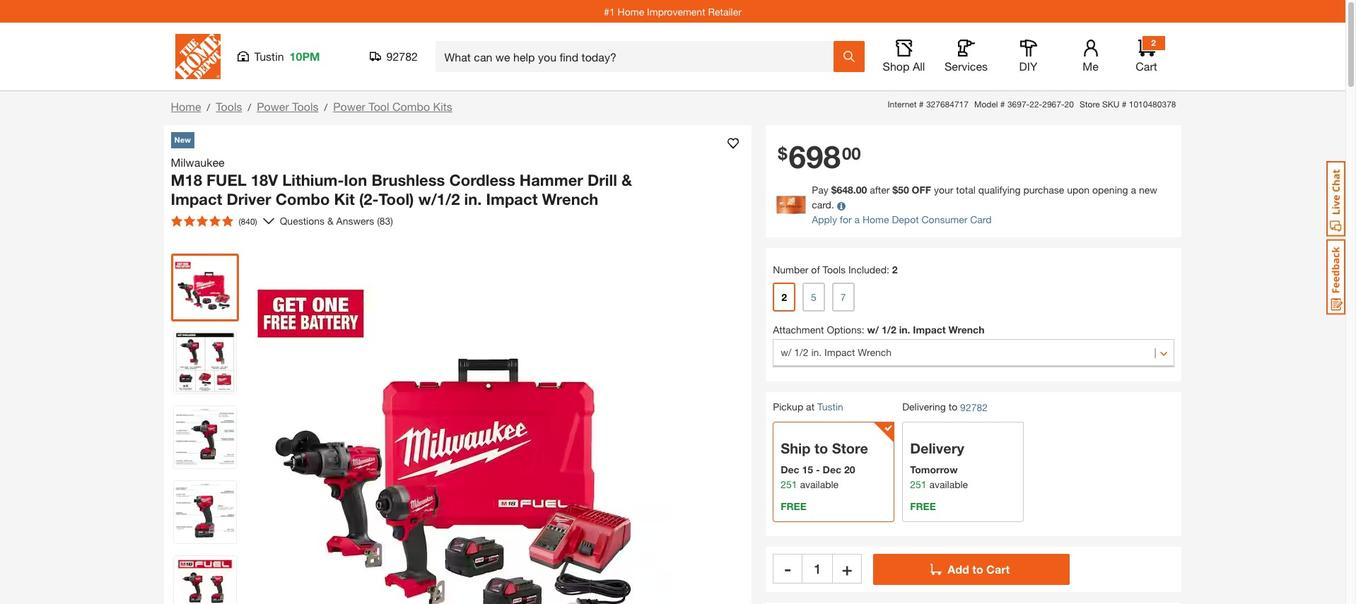 Task type: locate. For each thing, give the bounding box(es) containing it.
number of tools included : 2
[[773, 264, 898, 276]]

1 vertical spatial 2
[[892, 264, 898, 276]]

w/ inside button
[[781, 347, 792, 359]]

/ left tools link
[[207, 101, 210, 113]]

0 horizontal spatial a
[[855, 214, 860, 226]]

92782 up the power tool combo kits link
[[386, 49, 418, 63]]

1 / from the left
[[207, 101, 210, 113]]

w/1/2
[[418, 190, 460, 209]]

1 vertical spatial to
[[814, 441, 828, 457]]

cart up 1010480378
[[1136, 59, 1157, 73]]

/ right tools link
[[248, 101, 251, 113]]

0 horizontal spatial available
[[800, 479, 839, 491]]

1 horizontal spatial -
[[816, 464, 820, 476]]

tools right home 'link'
[[216, 100, 242, 113]]

0 vertical spatial cart
[[1136, 59, 1157, 73]]

1 vertical spatial w/
[[781, 347, 792, 359]]

2 / from the left
[[248, 101, 251, 113]]

# left 3697-
[[1000, 99, 1005, 110]]

/ right the power tools link
[[324, 101, 328, 113]]

tools right of
[[823, 264, 846, 276]]

1/2
[[882, 324, 896, 336], [794, 347, 809, 359]]

1 vertical spatial 92782
[[960, 402, 988, 414]]

brushless
[[372, 171, 445, 189]]

0 vertical spatial a
[[1131, 184, 1136, 196]]

diy
[[1019, 59, 1038, 73]]

milwaukee power tool combo kits 3697 22 2967 20 64.0 image
[[174, 256, 236, 319]]

wrench up w/ 1/2 in. impact wrench button
[[949, 324, 985, 336]]

1 horizontal spatial w/
[[867, 324, 879, 336]]

2 free from the left
[[910, 501, 936, 513]]

251 down tomorrow
[[910, 479, 927, 491]]

0 vertical spatial :
[[887, 264, 889, 276]]

& right drill
[[621, 171, 632, 189]]

in. down cordless
[[464, 190, 482, 209]]

home link
[[171, 100, 201, 113]]

1 vertical spatial tustin
[[817, 401, 843, 413]]

2 horizontal spatial #
[[1122, 99, 1127, 110]]

tustin right at
[[817, 401, 843, 413]]

to
[[949, 401, 958, 413], [814, 441, 828, 457], [972, 563, 983, 576]]

2 horizontal spatial tools
[[823, 264, 846, 276]]

combo left kits
[[392, 100, 430, 113]]

92782 inside the delivering to 92782
[[960, 402, 988, 414]]

2 down number
[[781, 292, 787, 304]]

total
[[956, 184, 976, 196]]

327684717
[[926, 99, 969, 110]]

2 251 from the left
[[910, 479, 927, 491]]

home
[[618, 5, 644, 17], [171, 100, 201, 113], [863, 214, 889, 226]]

1 vertical spatial store
[[832, 441, 868, 457]]

15
[[802, 464, 813, 476]]

home up new
[[171, 100, 201, 113]]

2 vertical spatial home
[[863, 214, 889, 226]]

2 horizontal spatial home
[[863, 214, 889, 226]]

None field
[[803, 555, 832, 584]]

live chat image
[[1326, 161, 1346, 237]]

power tool combo kits link
[[333, 100, 452, 113]]

0 vertical spatial w/
[[867, 324, 879, 336]]

251
[[781, 479, 797, 491], [910, 479, 927, 491]]

0 horizontal spatial free
[[781, 501, 807, 513]]

0 horizontal spatial cart
[[986, 563, 1010, 576]]

dec left the 15
[[781, 464, 799, 476]]

free for to
[[781, 501, 807, 513]]

0 horizontal spatial combo
[[276, 190, 330, 209]]

0 vertical spatial -
[[816, 464, 820, 476]]

2 horizontal spatial in.
[[899, 324, 910, 336]]

0 horizontal spatial 2
[[781, 292, 787, 304]]

20 right the 15
[[844, 464, 855, 476]]

a inside your total qualifying purchase upon opening a new card.
[[1131, 184, 1136, 196]]

1 251 from the left
[[781, 479, 797, 491]]

0 horizontal spatial power
[[257, 100, 289, 113]]

1 vertical spatial combo
[[276, 190, 330, 209]]

0 horizontal spatial 92782
[[386, 49, 418, 63]]

0 horizontal spatial 251
[[781, 479, 797, 491]]

1 horizontal spatial wrench
[[858, 347, 892, 359]]

qualifying
[[978, 184, 1021, 196]]

# right sku
[[1122, 99, 1127, 110]]

wrench inside milwaukee m18 fuel 18v lithium-ion brushless cordless hammer drill & impact driver combo kit (2-tool) w/1/2 in. impact wrench
[[542, 190, 598, 209]]

wrench inside button
[[858, 347, 892, 359]]

2 horizontal spatial $
[[893, 184, 898, 196]]

1 horizontal spatial available
[[929, 479, 968, 491]]

2 horizontal spatial to
[[972, 563, 983, 576]]

0 horizontal spatial 20
[[844, 464, 855, 476]]

combo up questions
[[276, 190, 330, 209]]

1 horizontal spatial a
[[1131, 184, 1136, 196]]

0 vertical spatial combo
[[392, 100, 430, 113]]

22-
[[1030, 99, 1042, 110]]

2 right included
[[892, 264, 898, 276]]

dec right the 15
[[823, 464, 841, 476]]

1 available from the left
[[800, 479, 839, 491]]

wrench
[[542, 190, 598, 209], [949, 324, 985, 336], [858, 347, 892, 359]]

a
[[1131, 184, 1136, 196], [855, 214, 860, 226]]

& inside milwaukee m18 fuel 18v lithium-ion brushless cordless hammer drill & impact driver combo kit (2-tool) w/1/2 in. impact wrench
[[621, 171, 632, 189]]

0 horizontal spatial -
[[784, 559, 791, 579]]

available down the 15
[[800, 479, 839, 491]]

0 horizontal spatial to
[[814, 441, 828, 457]]

1 dec from the left
[[781, 464, 799, 476]]

2
[[1151, 37, 1156, 48], [892, 264, 898, 276], [781, 292, 787, 304]]

#1
[[604, 5, 615, 17]]

tustin left 10pm
[[254, 49, 284, 63]]

0 horizontal spatial #
[[919, 99, 924, 110]]

tools for home
[[216, 100, 242, 113]]

w/ 1/2 in. impact wrench
[[781, 347, 892, 359]]

store down "tustin" button
[[832, 441, 868, 457]]

1 horizontal spatial 20
[[1065, 99, 1074, 110]]

: up w/ 1/2 in. impact wrench
[[862, 324, 864, 336]]

2 horizontal spatial wrench
[[949, 324, 985, 336]]

0 horizontal spatial tools
[[216, 100, 242, 113]]

1 horizontal spatial to
[[949, 401, 958, 413]]

1 horizontal spatial &
[[621, 171, 632, 189]]

0 horizontal spatial home
[[171, 100, 201, 113]]

0 horizontal spatial dec
[[781, 464, 799, 476]]

2 power from the left
[[333, 100, 365, 113]]

251 inside ship to store dec 15 - dec 20 251 available
[[781, 479, 797, 491]]

store left sku
[[1080, 99, 1100, 110]]

free down the 15
[[781, 501, 807, 513]]

# right "internet"
[[919, 99, 924, 110]]

1 horizontal spatial :
[[887, 264, 889, 276]]

1 vertical spatial 1/2
[[794, 347, 809, 359]]

to inside ship to store dec 15 - dec 20 251 available
[[814, 441, 828, 457]]

-
[[816, 464, 820, 476], [784, 559, 791, 579]]

add
[[948, 563, 969, 576]]

upon
[[1067, 184, 1090, 196]]

wrench down attachment options : w/ 1/2 in. impact wrench
[[858, 347, 892, 359]]

0 vertical spatial in.
[[464, 190, 482, 209]]

1 horizontal spatial power
[[333, 100, 365, 113]]

251 inside delivery tomorrow 251 available
[[910, 479, 927, 491]]

to left 92782 link
[[949, 401, 958, 413]]

2 vertical spatial to
[[972, 563, 983, 576]]

2 horizontal spatial 2
[[1151, 37, 1156, 48]]

0 horizontal spatial wrench
[[542, 190, 598, 209]]

1 horizontal spatial dec
[[823, 464, 841, 476]]

0 vertical spatial store
[[1080, 99, 1100, 110]]

in. right options in the right of the page
[[899, 324, 910, 336]]

1 horizontal spatial cart
[[1136, 59, 1157, 73]]

1 horizontal spatial 2
[[892, 264, 898, 276]]

0 horizontal spatial 1/2
[[794, 347, 809, 359]]

2 available from the left
[[929, 479, 968, 491]]

power right tools link
[[257, 100, 289, 113]]

apply now image
[[776, 196, 812, 214]]

251 down ship
[[781, 479, 797, 491]]

1 horizontal spatial tustin
[[817, 401, 843, 413]]

(840)
[[239, 216, 257, 227]]

power left 'tool'
[[333, 100, 365, 113]]

2 vertical spatial in.
[[811, 347, 822, 359]]

impact inside button
[[825, 347, 855, 359]]

0 horizontal spatial :
[[862, 324, 864, 336]]

&
[[621, 171, 632, 189], [327, 215, 334, 227]]

2 vertical spatial 2
[[781, 292, 787, 304]]

1 horizontal spatial combo
[[392, 100, 430, 113]]

- right the 15
[[816, 464, 820, 476]]

$ left "698"
[[778, 144, 787, 163]]

1 vertical spatial a
[[855, 214, 860, 226]]

#
[[919, 99, 924, 110], [1000, 99, 1005, 110], [1122, 99, 1127, 110]]

services
[[945, 59, 988, 73]]

tustin 10pm
[[254, 49, 320, 63]]

- button
[[773, 555, 803, 584]]

$
[[778, 144, 787, 163], [831, 184, 837, 196], [893, 184, 898, 196]]

0 horizontal spatial tustin
[[254, 49, 284, 63]]

impact down options in the right of the page
[[825, 347, 855, 359]]

in.
[[464, 190, 482, 209], [899, 324, 910, 336], [811, 347, 822, 359]]

after
[[870, 184, 890, 196]]

to inside button
[[972, 563, 983, 576]]

home left the depot
[[863, 214, 889, 226]]

0 horizontal spatial store
[[832, 441, 868, 457]]

0 horizontal spatial /
[[207, 101, 210, 113]]

$ right pay
[[831, 184, 837, 196]]

- inside ship to store dec 15 - dec 20 251 available
[[816, 464, 820, 476]]

1 vertical spatial &
[[327, 215, 334, 227]]

- left + button
[[784, 559, 791, 579]]

a left the new
[[1131, 184, 1136, 196]]

1 vertical spatial :
[[862, 324, 864, 336]]

answers
[[336, 215, 374, 227]]

2967-
[[1042, 99, 1065, 110]]

1 horizontal spatial 1/2
[[882, 324, 896, 336]]

purchase
[[1023, 184, 1064, 196]]

cart inside 'add to cart' button
[[986, 563, 1010, 576]]

1 vertical spatial 20
[[844, 464, 855, 476]]

1/2 right options in the right of the page
[[882, 324, 896, 336]]

1 horizontal spatial /
[[248, 101, 251, 113]]

1/2 down attachment
[[794, 347, 809, 359]]

1 vertical spatial cart
[[986, 563, 1010, 576]]

18v
[[251, 171, 278, 189]]

1 vertical spatial in.
[[899, 324, 910, 336]]

20 right 22-
[[1065, 99, 1074, 110]]

0 vertical spatial 2
[[1151, 37, 1156, 48]]

: down apply for a home depot consumer card link
[[887, 264, 889, 276]]

to inside the delivering to 92782
[[949, 401, 958, 413]]

impact
[[171, 190, 222, 209], [486, 190, 538, 209], [913, 324, 946, 336], [825, 347, 855, 359]]

milwaukee power tool combo kits 3697 22 2967 20 40.1 image
[[174, 331, 236, 393]]

3697-
[[1007, 99, 1030, 110]]

off
[[912, 184, 931, 196]]

to right the add
[[972, 563, 983, 576]]

:
[[887, 264, 889, 276], [862, 324, 864, 336]]

0 vertical spatial tustin
[[254, 49, 284, 63]]

me button
[[1068, 40, 1113, 74]]

What can we help you find today? search field
[[444, 42, 833, 71]]

0 vertical spatial &
[[621, 171, 632, 189]]

tustin
[[254, 49, 284, 63], [817, 401, 843, 413]]

apply
[[812, 214, 837, 226]]

3 / from the left
[[324, 101, 328, 113]]

5 stars image
[[171, 215, 233, 227]]

1 vertical spatial home
[[171, 100, 201, 113]]

apply for a home depot consumer card link
[[812, 214, 992, 226]]

0 vertical spatial home
[[618, 5, 644, 17]]

1 horizontal spatial 92782
[[960, 402, 988, 414]]

0 horizontal spatial &
[[327, 215, 334, 227]]

w/ right options in the right of the page
[[867, 324, 879, 336]]

1 horizontal spatial #
[[1000, 99, 1005, 110]]

shop all button
[[881, 40, 927, 74]]

in. inside milwaukee m18 fuel 18v lithium-ion brushless cordless hammer drill & impact driver combo kit (2-tool) w/1/2 in. impact wrench
[[464, 190, 482, 209]]

diy button
[[1006, 40, 1051, 74]]

combo inside milwaukee m18 fuel 18v lithium-ion brushless cordless hammer drill & impact driver combo kit (2-tool) w/1/2 in. impact wrench
[[276, 190, 330, 209]]

tustin button
[[817, 401, 843, 413]]

drill
[[588, 171, 617, 189]]

& left answers
[[327, 215, 334, 227]]

1 horizontal spatial 251
[[910, 479, 927, 491]]

(840) button
[[165, 210, 263, 232]]

to right ship
[[814, 441, 828, 457]]

1 free from the left
[[781, 501, 807, 513]]

lithium-
[[282, 171, 344, 189]]

1 horizontal spatial tools
[[292, 100, 319, 113]]

wrench down hammer
[[542, 190, 598, 209]]

w/ down attachment
[[781, 347, 792, 359]]

in. down attachment
[[811, 347, 822, 359]]

1 vertical spatial -
[[784, 559, 791, 579]]

shop
[[883, 59, 910, 73]]

$ right after
[[893, 184, 898, 196]]

impact down m18
[[171, 190, 222, 209]]

available
[[800, 479, 839, 491], [929, 479, 968, 491]]

92782
[[386, 49, 418, 63], [960, 402, 988, 414]]

tools down 10pm
[[292, 100, 319, 113]]

92782 right delivering
[[960, 402, 988, 414]]

2 up 1010480378
[[1151, 37, 1156, 48]]

1 horizontal spatial in.
[[811, 347, 822, 359]]

in. inside w/ 1/2 in. impact wrench button
[[811, 347, 822, 359]]

services button
[[944, 40, 989, 74]]

0 horizontal spatial in.
[[464, 190, 482, 209]]

attachment
[[773, 324, 824, 336]]

0 vertical spatial wrench
[[542, 190, 598, 209]]

1 horizontal spatial store
[[1080, 99, 1100, 110]]

delivery tomorrow 251 available
[[910, 441, 968, 491]]

pay
[[812, 184, 829, 196]]

0 vertical spatial 20
[[1065, 99, 1074, 110]]

home right the #1
[[618, 5, 644, 17]]

1 horizontal spatial free
[[910, 501, 936, 513]]

0 vertical spatial to
[[949, 401, 958, 413]]

info image
[[837, 202, 845, 211]]

0 horizontal spatial w/
[[781, 347, 792, 359]]

92782 inside button
[[386, 49, 418, 63]]

hammer
[[520, 171, 583, 189]]

2 vertical spatial wrench
[[858, 347, 892, 359]]

a right for
[[855, 214, 860, 226]]

cart right the add
[[986, 563, 1010, 576]]

available down tomorrow
[[929, 479, 968, 491]]

2 horizontal spatial /
[[324, 101, 328, 113]]

power
[[257, 100, 289, 113], [333, 100, 365, 113]]

0 vertical spatial 92782
[[386, 49, 418, 63]]

free down tomorrow
[[910, 501, 936, 513]]

0 horizontal spatial $
[[778, 144, 787, 163]]



Task type: describe. For each thing, give the bounding box(es) containing it.
store inside ship to store dec 15 - dec 20 251 available
[[832, 441, 868, 457]]

feedback link image
[[1326, 239, 1346, 315]]

me
[[1083, 59, 1099, 73]]

ion
[[344, 171, 367, 189]]

2 inside cart 2
[[1151, 37, 1156, 48]]

depot
[[892, 214, 919, 226]]

#1 home improvement retailer
[[604, 5, 742, 17]]

questions & answers (83)
[[280, 215, 393, 227]]

+ button
[[832, 555, 862, 584]]

all
[[913, 59, 925, 73]]

home / tools / power tools / power tool combo kits
[[171, 100, 452, 113]]

2 button
[[773, 283, 795, 312]]

50
[[898, 184, 909, 196]]

new
[[174, 135, 191, 144]]

- inside button
[[784, 559, 791, 579]]

attachment options : w/ 1/2 in. impact wrench
[[773, 324, 985, 336]]

milwaukee link
[[171, 154, 230, 171]]

cordless
[[449, 171, 515, 189]]

fuel
[[206, 171, 247, 189]]

0 vertical spatial 1/2
[[882, 324, 896, 336]]

1 vertical spatial wrench
[[949, 324, 985, 336]]

delivering to 92782
[[902, 401, 988, 414]]

questions
[[280, 215, 325, 227]]

available inside ship to store dec 15 - dec 20 251 available
[[800, 479, 839, 491]]

impact up w/ 1/2 in. impact wrench button
[[913, 324, 946, 336]]

tools for number
[[823, 264, 846, 276]]

00
[[842, 144, 861, 163]]

the home depot logo image
[[175, 34, 220, 79]]

2 dec from the left
[[823, 464, 841, 476]]

number
[[773, 264, 809, 276]]

20 inside ship to store dec 15 - dec 20 251 available
[[844, 464, 855, 476]]

add to cart button
[[873, 555, 1070, 586]]

92782 button
[[369, 49, 418, 64]]

delivering
[[902, 401, 946, 413]]

your
[[934, 184, 953, 196]]

kits
[[433, 100, 452, 113]]

$ inside '$ 698 00'
[[778, 144, 787, 163]]

7 button
[[832, 283, 855, 312]]

+
[[842, 559, 852, 579]]

1 horizontal spatial home
[[618, 5, 644, 17]]

to for 92782
[[949, 401, 958, 413]]

delivery
[[910, 441, 964, 457]]

tool)
[[379, 190, 414, 209]]

milwaukee m18 fuel 18v lithium-ion brushless cordless hammer drill & impact driver combo kit (2-tool) w/1/2 in. impact wrench
[[171, 155, 632, 209]]

milwaukee power tool combo kits 3697 22 2967 20 a0.2 image
[[174, 406, 236, 468]]

milwaukee power tool combo kits 3697 22 2967 20 1d.3 image
[[174, 481, 236, 543]]

pickup
[[773, 401, 803, 413]]

tomorrow
[[910, 464, 958, 476]]

internet
[[888, 99, 917, 110]]

available inside delivery tomorrow 251 available
[[929, 479, 968, 491]]

sku
[[1102, 99, 1120, 110]]

add to cart
[[948, 563, 1010, 576]]

to for store
[[814, 441, 828, 457]]

opening
[[1092, 184, 1128, 196]]

1 horizontal spatial $
[[831, 184, 837, 196]]

milwaukee
[[171, 155, 225, 169]]

card
[[970, 214, 992, 226]]

pickup at tustin
[[773, 401, 843, 413]]

to for cart
[[972, 563, 983, 576]]

your total qualifying purchase upon opening a new card.
[[812, 184, 1157, 211]]

1 # from the left
[[919, 99, 924, 110]]

power tools link
[[257, 100, 319, 113]]

retailer
[[708, 5, 742, 17]]

apply for a home depot consumer card
[[812, 214, 992, 226]]

model
[[974, 99, 998, 110]]

milwaukee power tool combo kits 3697 22 2967 20 66.4 image
[[174, 556, 236, 605]]

(2-
[[359, 190, 379, 209]]

5
[[811, 292, 816, 304]]

cart 2
[[1136, 37, 1157, 73]]

$ 698 00
[[778, 138, 861, 176]]

1 power from the left
[[257, 100, 289, 113]]

2 # from the left
[[1000, 99, 1005, 110]]

pay $ 648.00 after $ 50 off
[[812, 184, 931, 196]]

(83)
[[377, 215, 393, 227]]

ship to store dec 15 - dec 20 251 available
[[781, 441, 868, 491]]

648.00
[[837, 184, 867, 196]]

for
[[840, 214, 852, 226]]

2 inside button
[[781, 292, 787, 304]]

698
[[789, 138, 841, 176]]

ship
[[781, 441, 811, 457]]

tool
[[369, 100, 389, 113]]

w/ 1/2 in. impact wrench button
[[773, 340, 1175, 368]]

at
[[806, 401, 815, 413]]

kit
[[334, 190, 355, 209]]

improvement
[[647, 5, 705, 17]]

1/2 inside button
[[794, 347, 809, 359]]

3 # from the left
[[1122, 99, 1127, 110]]

m18
[[171, 171, 202, 189]]

free for tomorrow
[[910, 501, 936, 513]]

10pm
[[290, 49, 320, 63]]

driver
[[227, 190, 271, 209]]

of
[[811, 264, 820, 276]]

7
[[841, 292, 846, 304]]

new
[[1139, 184, 1157, 196]]

options
[[827, 324, 862, 336]]

shop all
[[883, 59, 925, 73]]

internet # 327684717 model # 3697-22-2967-20 store sku # 1010480378
[[888, 99, 1176, 110]]

92782 link
[[960, 400, 988, 415]]

card.
[[812, 199, 834, 211]]

impact down cordless
[[486, 190, 538, 209]]



Task type: vqa. For each thing, say whether or not it's contained in the screenshot.
2nd the pickup free ship to store from the right
no



